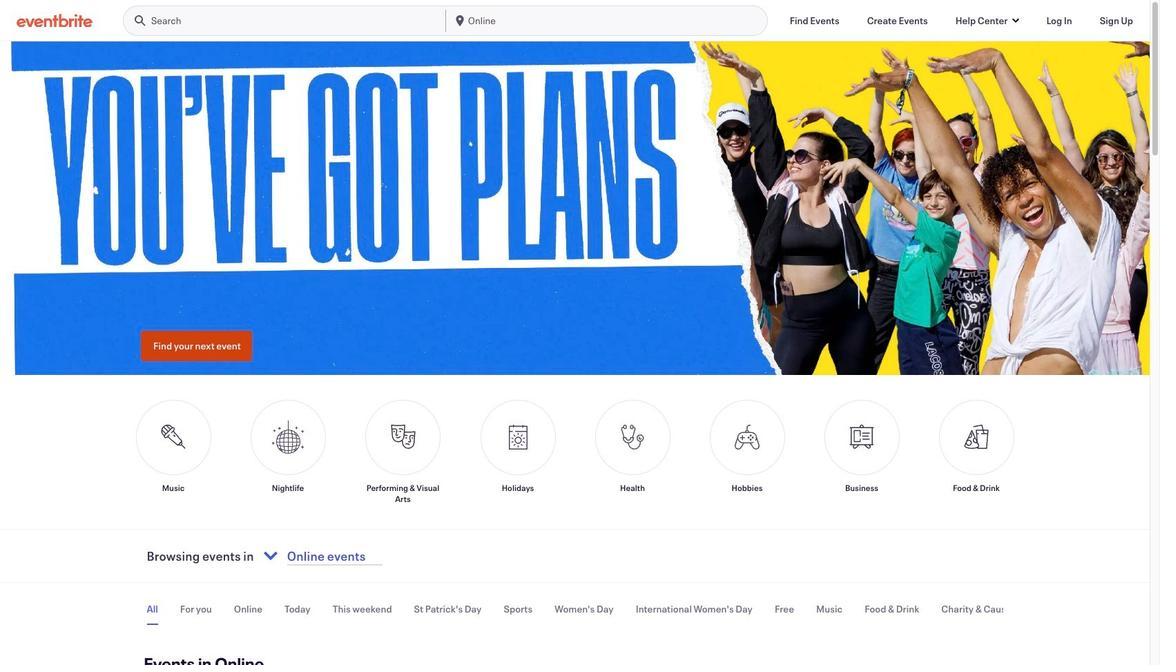 Task type: describe. For each thing, give the bounding box(es) containing it.
create events element
[[868, 13, 929, 27]]

homepage header image
[[0, 41, 1161, 375]]

log in element
[[1047, 13, 1073, 27]]

eventbrite image
[[17, 14, 93, 27]]



Task type: vqa. For each thing, say whether or not it's contained in the screenshot.
the top Food
no



Task type: locate. For each thing, give the bounding box(es) containing it.
find events element
[[790, 13, 840, 27]]

sign up element
[[1101, 13, 1134, 27]]

None text field
[[283, 540, 460, 573]]



